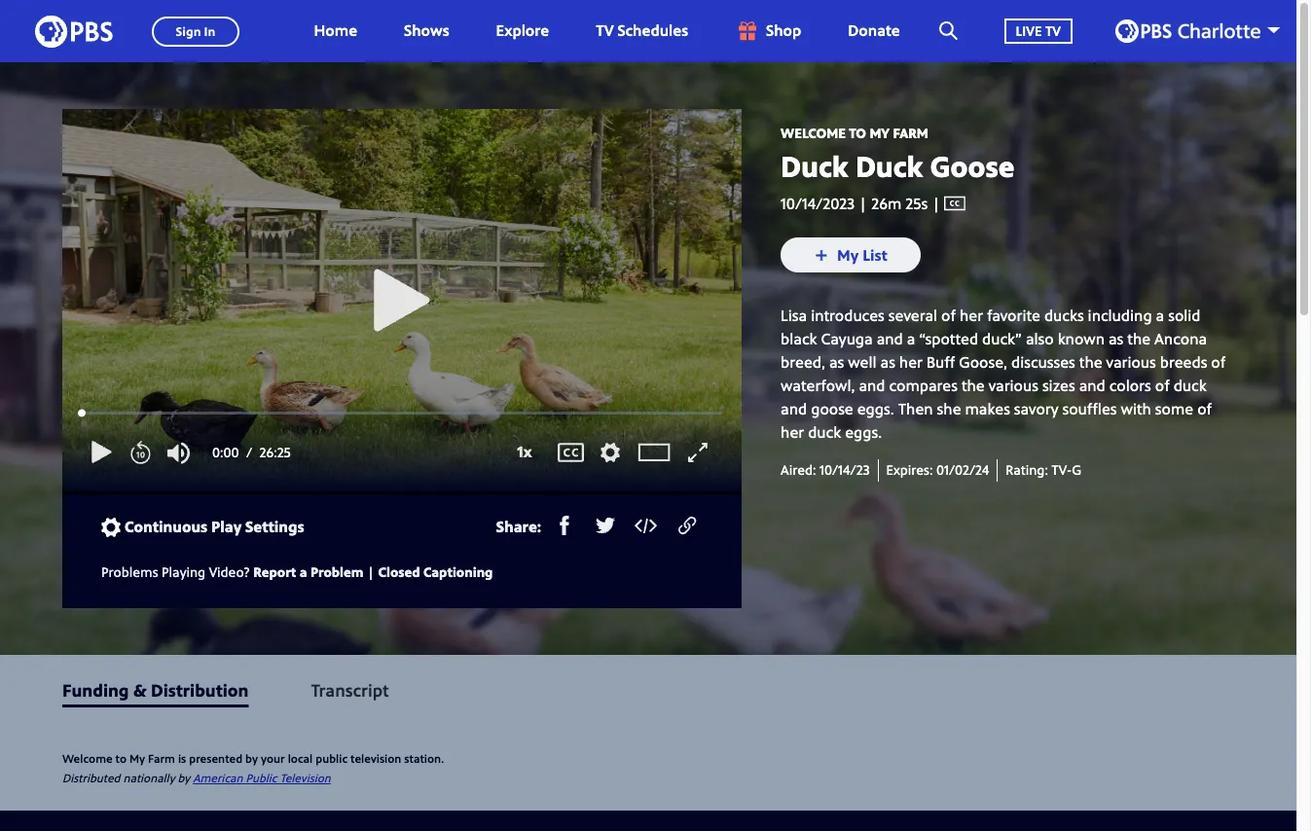 Task type: vqa. For each thing, say whether or not it's contained in the screenshot.
PBS.org
no



Task type: locate. For each thing, give the bounding box(es) containing it.
my for duck
[[870, 124, 890, 142]]

0 horizontal spatial the
[[962, 375, 985, 396]]

a right report
[[299, 563, 307, 581]]

0 horizontal spatial her
[[781, 422, 804, 443]]

to
[[849, 124, 866, 142], [115, 750, 127, 766]]

1 horizontal spatial various
[[1106, 352, 1156, 373]]

| right 26m
[[928, 192, 945, 214]]

the down goose,
[[962, 375, 985, 396]]

welcome up distributed
[[62, 750, 113, 766]]

| left 26m
[[859, 192, 868, 214]]

tv left 'schedules'
[[596, 20, 614, 41]]

1 horizontal spatial |
[[859, 192, 868, 214]]

the down known
[[1079, 352, 1102, 373]]

nationally
[[123, 769, 175, 786]]

eggs. down goose
[[845, 422, 882, 443]]

welcome to my farm link
[[781, 124, 928, 142]]

| left closed
[[367, 563, 375, 581]]

2 vertical spatial a
[[299, 563, 307, 581]]

duck
[[1174, 375, 1207, 396], [808, 422, 841, 443]]

welcome for is
[[62, 750, 113, 766]]

american
[[193, 769, 243, 786]]

my up nationally
[[129, 750, 145, 766]]

funding & distribution tab panel
[[0, 725, 1296, 810]]

shop
[[766, 20, 801, 41]]

her up compares
[[899, 352, 923, 373]]

to for duck
[[849, 124, 866, 142]]

tv
[[596, 20, 614, 41], [1045, 21, 1061, 40]]

rating:
[[1006, 461, 1048, 479]]

2 horizontal spatial |
[[928, 192, 945, 214]]

0 horizontal spatial various
[[989, 375, 1038, 396]]

and down waterfowl,
[[781, 398, 807, 420]]

0 horizontal spatial duck
[[808, 422, 841, 443]]

g
[[1072, 461, 1082, 479]]

as right the well
[[880, 352, 895, 373]]

favorite
[[987, 305, 1040, 326]]

colors
[[1109, 375, 1151, 396]]

she
[[937, 398, 961, 420]]

report
[[253, 563, 296, 581]]

10/14/2023
[[781, 192, 855, 214]]

eggs. left then
[[857, 398, 894, 420]]

local
[[288, 750, 313, 766]]

as down the including
[[1109, 328, 1124, 350]]

problems playing video? report a problem | closed captioning
[[101, 563, 493, 581]]

television
[[350, 750, 401, 766]]

is
[[178, 750, 186, 766]]

discusses
[[1011, 352, 1075, 373]]

1 horizontal spatial my
[[870, 124, 890, 142]]

1 vertical spatial a
[[907, 328, 915, 350]]

of
[[941, 305, 956, 326], [1211, 352, 1226, 373], [1155, 375, 1170, 396], [1197, 398, 1212, 420]]

1 vertical spatial by
[[178, 769, 190, 786]]

farm inside welcome to my farm duck duck goose
[[893, 124, 928, 142]]

welcome inside welcome to my farm is presented by your local public television station. distributed nationally by american public television
[[62, 750, 113, 766]]

1 horizontal spatial the
[[1079, 352, 1102, 373]]

1 horizontal spatial tv
[[1045, 21, 1061, 40]]

makes
[[965, 398, 1010, 420]]

funding
[[62, 678, 129, 701]]

welcome up 10/14/2023
[[781, 124, 846, 142]]

donate
[[848, 20, 900, 41]]

search image
[[939, 21, 957, 40]]

goose
[[811, 398, 853, 420]]

1 horizontal spatial welcome
[[781, 124, 846, 142]]

transcript
[[311, 678, 389, 701]]

0 vertical spatial farm
[[893, 124, 928, 142]]

1 horizontal spatial duck
[[1174, 375, 1207, 396]]

1 vertical spatial my
[[129, 750, 145, 766]]

0 vertical spatial my
[[870, 124, 890, 142]]

home
[[314, 20, 357, 41]]

welcome to my farm is presented by your local public television station. distributed nationally by american public television
[[62, 750, 444, 786]]

26m
[[871, 192, 902, 214]]

welcome inside welcome to my farm duck duck goose
[[781, 124, 846, 142]]

1 horizontal spatial to
[[849, 124, 866, 142]]

farm
[[893, 124, 928, 142], [148, 750, 175, 766]]

0 horizontal spatial tv
[[596, 20, 614, 41]]

0 vertical spatial a
[[1156, 305, 1164, 326]]

duck down goose
[[808, 422, 841, 443]]

lisa
[[781, 305, 807, 326]]

american public television link
[[193, 769, 331, 786]]

of up 'some'
[[1155, 375, 1170, 396]]

as down cayuga
[[829, 352, 844, 373]]

0 vertical spatial to
[[849, 124, 866, 142]]

by down is
[[178, 769, 190, 786]]

2 horizontal spatial her
[[960, 305, 983, 326]]

1 vertical spatial farm
[[148, 750, 175, 766]]

1 horizontal spatial duck
[[855, 146, 923, 186]]

and down the well
[[859, 375, 885, 396]]

1 vertical spatial to
[[115, 750, 127, 766]]

shows link
[[385, 0, 469, 62]]

to inside welcome to my farm duck duck goose
[[849, 124, 866, 142]]

my inside welcome to my farm duck duck goose
[[870, 124, 890, 142]]

tab list containing funding & distribution
[[0, 655, 1296, 725]]

0 vertical spatial eggs.
[[857, 398, 894, 420]]

home link
[[294, 0, 377, 62]]

to inside welcome to my farm is presented by your local public television station. distributed nationally by american public television
[[115, 750, 127, 766]]

waterfowl,
[[781, 375, 855, 396]]

farm left is
[[148, 750, 175, 766]]

as
[[1109, 328, 1124, 350], [829, 352, 844, 373], [880, 352, 895, 373]]

2 duck from the left
[[855, 146, 923, 186]]

continuous play settings
[[125, 516, 304, 537]]

and down several
[[877, 328, 903, 350]]

funding & distribution link
[[62, 678, 249, 701]]

to up nationally
[[115, 750, 127, 766]]

her
[[960, 305, 983, 326], [899, 352, 923, 373], [781, 422, 804, 443]]

the down the including
[[1127, 328, 1151, 350]]

1 horizontal spatial farm
[[893, 124, 928, 142]]

problem
[[310, 563, 364, 581]]

donate link
[[829, 0, 919, 62]]

duck up 26m
[[855, 146, 923, 186]]

my
[[870, 124, 890, 142], [129, 750, 145, 766]]

welcome
[[781, 124, 846, 142], [62, 750, 113, 766]]

1 vertical spatial welcome
[[62, 750, 113, 766]]

farm up 25s
[[893, 124, 928, 142]]

0 vertical spatial the
[[1127, 328, 1151, 350]]

tv right live
[[1045, 21, 1061, 40]]

lisa introduces several of her favorite ducks including a solid black cayuga and a "spotted duck" also known as the ancona breed, as well as her buff goose, discusses the various breeds of waterfowl, and compares the various sizes and colors of duck and goose eggs. then she makes savory souffles with some of her duck eggs.
[[781, 305, 1226, 443]]

1 horizontal spatial by
[[245, 750, 258, 766]]

by left your
[[245, 750, 258, 766]]

my inside welcome to my farm is presented by your local public television station. distributed nationally by american public television
[[129, 750, 145, 766]]

by
[[245, 750, 258, 766], [178, 769, 190, 786]]

report a problem button
[[253, 560, 364, 584]]

continuous
[[125, 516, 207, 537]]

&
[[133, 678, 147, 701]]

0 horizontal spatial duck
[[781, 146, 848, 186]]

|
[[859, 192, 868, 214], [928, 192, 945, 214], [367, 563, 375, 581]]

welcome for duck
[[781, 124, 846, 142]]

explore link
[[477, 0, 569, 62]]

facebook image
[[555, 516, 574, 535]]

various up the savory
[[989, 375, 1038, 396]]

0 vertical spatial welcome
[[781, 124, 846, 142]]

farm inside welcome to my farm is presented by your local public television station. distributed nationally by american public television
[[148, 750, 175, 766]]

various up colors at the right of page
[[1106, 352, 1156, 373]]

0 vertical spatial duck
[[1174, 375, 1207, 396]]

breed,
[[781, 352, 825, 373]]

0 vertical spatial by
[[245, 750, 258, 766]]

1 vertical spatial her
[[899, 352, 923, 373]]

distributed
[[62, 769, 120, 786]]

0 horizontal spatial to
[[115, 750, 127, 766]]

known
[[1058, 328, 1105, 350]]

1 horizontal spatial her
[[899, 352, 923, 373]]

explore
[[496, 20, 549, 41]]

duck down breeds
[[1174, 375, 1207, 396]]

welcome to my farm duck duck goose
[[781, 124, 1015, 186]]

farm for presented
[[148, 750, 175, 766]]

a down several
[[907, 328, 915, 350]]

to up 10/14/2023 | 26m 25s
[[849, 124, 866, 142]]

duck up 10/14/2023
[[781, 146, 848, 186]]

0 horizontal spatial my
[[129, 750, 145, 766]]

eggs.
[[857, 398, 894, 420], [845, 422, 882, 443]]

her up aired:
[[781, 422, 804, 443]]

public
[[316, 750, 348, 766]]

television
[[280, 769, 331, 786]]

0 horizontal spatial a
[[299, 563, 307, 581]]

her up "spotted
[[960, 305, 983, 326]]

1 horizontal spatial as
[[880, 352, 895, 373]]

0 horizontal spatial welcome
[[62, 750, 113, 766]]

tab list
[[0, 655, 1296, 725]]

0 horizontal spatial farm
[[148, 750, 175, 766]]

tv schedules
[[596, 20, 688, 41]]

tv-
[[1052, 461, 1072, 479]]

0 vertical spatial her
[[960, 305, 983, 326]]

the
[[1127, 328, 1151, 350], [1079, 352, 1102, 373], [962, 375, 985, 396]]

a left solid
[[1156, 305, 1164, 326]]

a
[[1156, 305, 1164, 326], [907, 328, 915, 350], [299, 563, 307, 581]]

to for is
[[115, 750, 127, 766]]

shop link
[[715, 0, 821, 62]]

my up 26m
[[870, 124, 890, 142]]



Task type: describe. For each thing, give the bounding box(es) containing it.
1 vertical spatial duck
[[808, 422, 841, 443]]

0 horizontal spatial by
[[178, 769, 190, 786]]

and up 'souffles'
[[1079, 375, 1105, 396]]

savory
[[1014, 398, 1059, 420]]

breeds
[[1160, 352, 1207, 373]]

1 horizontal spatial a
[[907, 328, 915, 350]]

of right breeds
[[1211, 352, 1226, 373]]

closed captioning link
[[378, 563, 493, 581]]

captioning
[[423, 563, 493, 581]]

of up "spotted
[[941, 305, 956, 326]]

live tv
[[1016, 21, 1061, 40]]

ducks
[[1044, 305, 1084, 326]]

twitter image
[[596, 516, 615, 535]]

souffles
[[1062, 398, 1117, 420]]

0 vertical spatial various
[[1106, 352, 1156, 373]]

0 horizontal spatial as
[[829, 352, 844, 373]]

1 vertical spatial eggs.
[[845, 422, 882, 443]]

live tv link
[[985, 0, 1092, 62]]

public
[[246, 769, 277, 786]]

station.
[[404, 750, 444, 766]]

10/14/23
[[819, 461, 870, 479]]

then
[[898, 398, 933, 420]]

expires:         01/02/24
[[886, 461, 989, 479]]

2 vertical spatial the
[[962, 375, 985, 396]]

1 duck from the left
[[781, 146, 848, 186]]

aired:
[[781, 461, 816, 479]]

2 vertical spatial her
[[781, 422, 804, 443]]

2 horizontal spatial a
[[1156, 305, 1164, 326]]

duck"
[[982, 328, 1022, 350]]

black
[[781, 328, 817, 350]]

settings
[[245, 516, 304, 537]]

schedules
[[618, 20, 688, 41]]

playing
[[162, 563, 206, 581]]

solid
[[1168, 305, 1201, 326]]

your
[[261, 750, 285, 766]]

introduces
[[811, 305, 885, 326]]

expires:
[[886, 461, 933, 479]]

1 vertical spatial various
[[989, 375, 1038, 396]]

buff
[[927, 352, 955, 373]]

25s
[[906, 192, 928, 214]]

2 horizontal spatial the
[[1127, 328, 1151, 350]]

my for is
[[129, 750, 145, 766]]

farm for duck
[[893, 124, 928, 142]]

some
[[1155, 398, 1193, 420]]

distribution
[[151, 678, 249, 701]]

funding & distribution
[[62, 678, 249, 701]]

pbs charlotte image
[[1115, 19, 1260, 43]]

aired:           10/14/23
[[781, 461, 870, 479]]

also
[[1026, 328, 1054, 350]]

several
[[888, 305, 937, 326]]

cayuga
[[821, 328, 873, 350]]

including
[[1088, 305, 1152, 326]]

2 horizontal spatial as
[[1109, 328, 1124, 350]]

sizes
[[1042, 375, 1075, 396]]

closed
[[378, 563, 420, 581]]

tv schedules link
[[576, 0, 708, 62]]

01/02/24
[[936, 461, 989, 479]]

goose
[[930, 146, 1015, 186]]

1 vertical spatial the
[[1079, 352, 1102, 373]]

presented
[[189, 750, 243, 766]]

play
[[211, 516, 242, 537]]

goose,
[[959, 352, 1007, 373]]

live
[[1016, 21, 1042, 40]]

video?
[[209, 563, 250, 581]]

problems
[[101, 563, 158, 581]]

with
[[1121, 398, 1151, 420]]

ancona
[[1154, 328, 1207, 350]]

shows
[[404, 20, 449, 41]]

rating: tv-g
[[1006, 461, 1082, 479]]

pbs image
[[35, 9, 113, 53]]

of right 'some'
[[1197, 398, 1212, 420]]

compares
[[889, 375, 958, 396]]

"spotted
[[919, 328, 978, 350]]

share:
[[496, 516, 541, 537]]

transcript link
[[311, 678, 389, 701]]

0 horizontal spatial |
[[367, 563, 375, 581]]

10/14/2023 | 26m 25s
[[781, 192, 928, 214]]



